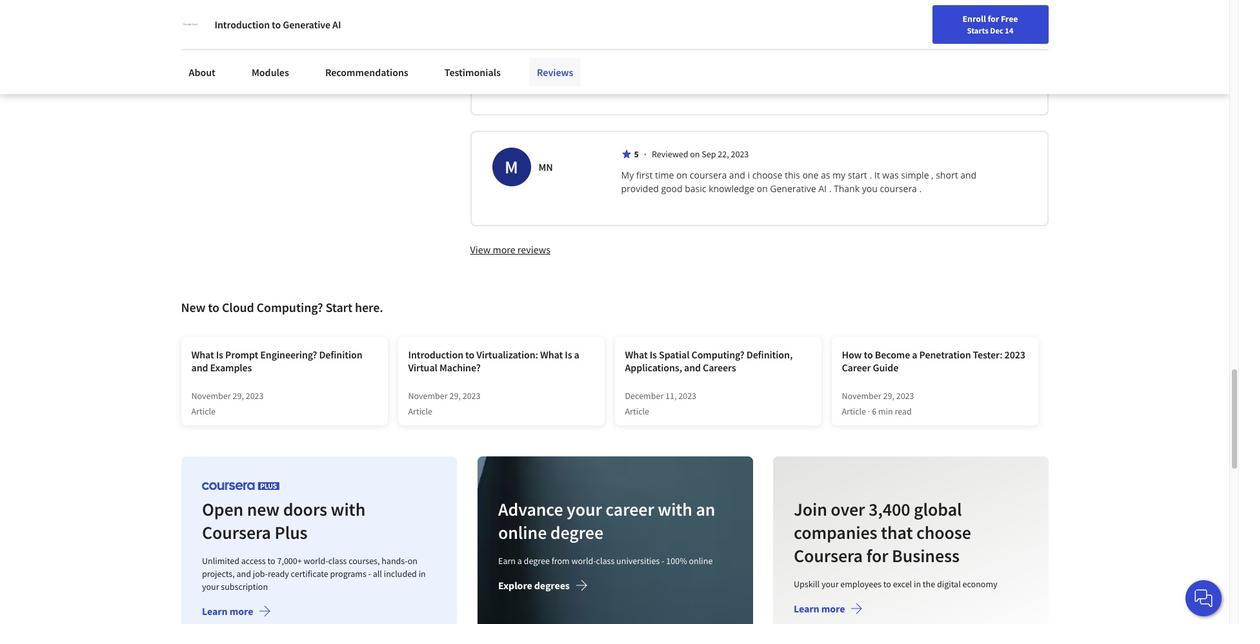 Task type: vqa. For each thing, say whether or not it's contained in the screenshot.
Reviewed related to Reviewed on Sep 22, 2023
yes



Task type: describe. For each thing, give the bounding box(es) containing it.
1 horizontal spatial online
[[688, 556, 712, 567]]

mn
[[539, 161, 553, 174]]

short
[[936, 169, 958, 182]]

2023 right 22,
[[731, 149, 749, 160]]

over
[[831, 498, 865, 522]]

first
[[636, 169, 653, 182]]

courses,
[[348, 556, 379, 567]]

your for find
[[890, 15, 907, 26]]

m
[[505, 156, 518, 179]]

22,
[[718, 149, 729, 160]]

the
[[923, 579, 935, 591]]

modules link
[[244, 58, 297, 86]]

coursera inside open new doors with coursera plus
[[202, 522, 271, 545]]

class for courses,
[[328, 556, 346, 567]]

about
[[189, 66, 215, 79]]

is for and
[[216, 349, 223, 362]]

and inside what is prompt engineering? definition and examples
[[191, 362, 208, 375]]

open
[[202, 498, 243, 522]]

for inside enroll for free starts dec 14
[[988, 13, 999, 25]]

employees
[[840, 579, 881, 591]]

2 5 from the top
[[634, 149, 639, 160]]

how to become a penetration tester: 2023 career guide
[[842, 349, 1025, 375]]

choose inside join over 3,400 global companies that choose coursera for business
[[916, 522, 971, 545]]

business
[[892, 545, 959, 568]]

find
[[871, 15, 888, 26]]

applications,
[[625, 362, 682, 375]]

reviews
[[517, 244, 550, 256]]

engineering?
[[260, 349, 317, 362]]

subscription
[[221, 582, 268, 593]]

and inside what is spatial computing? definition, applications, and careers
[[684, 362, 701, 375]]

what is prompt engineering? definition and examples
[[191, 349, 362, 375]]

new to cloud computing? start here.
[[181, 300, 383, 316]]

- inside unlimited access to 7,000+ world-class courses, hands-on projects, and job-ready certificate programs - all included in your subscription
[[368, 569, 371, 580]]

choose inside my first time on coursera and i choose this one as my start . it was simple , short and provided good basic knowledge on generative ai . thank you coursera .
[[752, 169, 782, 182]]

k
[[506, 45, 517, 68]]

a inside how to become a penetration tester: 2023 career guide
[[912, 349, 917, 362]]

virtual
[[408, 362, 437, 375]]

that
[[881, 522, 913, 545]]

join over 3,400 global companies that choose coursera for business
[[794, 498, 971, 568]]

degree inside 'advance your career with an online degree'
[[550, 522, 603, 545]]

sep
[[702, 149, 716, 160]]

it
[[874, 169, 880, 182]]

career
[[605, 498, 654, 522]]

starts
[[967, 25, 988, 35]]

projects,
[[202, 569, 234, 580]]

1 star
[[181, 20, 203, 31]]

november 29, 2023 article for examples
[[191, 391, 264, 418]]

1
[[181, 20, 186, 31]]

enroll
[[963, 13, 986, 25]]

guide
[[873, 362, 898, 375]]

article for how to become a penetration tester: 2023 career guide
[[842, 406, 866, 418]]

was
[[882, 169, 899, 182]]

penetration
[[919, 349, 971, 362]]

doors
[[283, 498, 327, 522]]

to for cloud
[[208, 300, 219, 316]]

view more reviews
[[470, 244, 550, 256]]

explore
[[498, 580, 532, 593]]

become
[[875, 349, 910, 362]]

generative inside my first time on coursera and i choose this one as my start . it was simple , short and provided good basic knowledge on generative ai . thank you coursera .
[[770, 183, 816, 195]]

dec
[[990, 25, 1003, 35]]

open new doors with coursera plus
[[202, 498, 365, 545]]

explore degrees link
[[498, 580, 587, 595]]

and inside unlimited access to 7,000+ world-class courses, hands-on projects, and job-ready certificate programs - all included in your subscription
[[236, 569, 251, 580]]

plus
[[274, 522, 307, 545]]

universities
[[616, 556, 659, 567]]

free
[[1001, 13, 1018, 25]]

my first time on coursera and i choose this one as my start . it was simple , short and provided good basic knowledge on generative ai . thank you coursera .
[[621, 169, 979, 195]]

1 horizontal spatial .
[[870, 169, 872, 182]]

7,000+
[[277, 556, 302, 567]]

knowledge
[[709, 183, 754, 195]]

google cloud image
[[181, 15, 199, 34]]

to for generative
[[272, 18, 281, 31]]

degrees
[[534, 580, 569, 593]]

earn a degree from world-class universities - 100% online
[[498, 556, 712, 567]]

excel
[[893, 579, 912, 591]]

chat with us image
[[1193, 589, 1214, 609]]

advance
[[498, 498, 563, 522]]

0 horizontal spatial new
[[181, 300, 205, 316]]

0 vertical spatial career
[[927, 15, 952, 26]]

world- for 7,000+
[[303, 556, 328, 567]]

0 horizontal spatial learn more
[[202, 606, 253, 618]]

reviewed for reviewed on jul 11, 2023
[[652, 38, 688, 49]]

explore degrees
[[498, 580, 569, 593]]

digital
[[937, 579, 961, 591]]

to for become
[[864, 349, 873, 362]]

this
[[785, 169, 800, 182]]

how
[[842, 349, 862, 362]]

on up good at the top
[[676, 169, 687, 182]]

access
[[241, 556, 265, 567]]

what inside introduction to virtualization: what is a virtual machine?
[[540, 349, 563, 362]]

modules
[[252, 66, 289, 79]]

unlimited
[[202, 556, 239, 567]]

0 horizontal spatial ai
[[332, 18, 341, 31]]

testimonials link
[[437, 58, 508, 86]]

companies
[[794, 522, 877, 545]]

hands-
[[381, 556, 407, 567]]

2 horizontal spatial more
[[821, 603, 845, 616]]

on left sep
[[690, 149, 700, 160]]

6
[[872, 406, 876, 418]]

2023 down examples
[[246, 391, 264, 402]]

and left i
[[729, 169, 745, 182]]

·
[[868, 406, 870, 418]]

with for career
[[657, 498, 692, 522]]

virtualization:
[[476, 349, 538, 362]]

enroll for free starts dec 14
[[963, 13, 1018, 35]]

one
[[802, 169, 818, 182]]

min
[[878, 406, 893, 418]]

introduction to virtualization: what is a virtual machine?
[[408, 349, 579, 375]]

english button
[[959, 0, 1036, 42]]

unlimited access to 7,000+ world-class courses, hands-on projects, and job-ready certificate programs - all included in your subscription
[[202, 556, 425, 593]]

included
[[383, 569, 416, 580]]

with for doors
[[330, 498, 365, 522]]

from
[[551, 556, 569, 567]]

machine?
[[439, 362, 481, 375]]

on inside unlimited access to 7,000+ world-class courses, hands-on projects, and job-ready certificate programs - all included in your subscription
[[407, 556, 417, 567]]

find your new career
[[871, 15, 952, 26]]

0 horizontal spatial learn more link
[[202, 606, 271, 621]]

join
[[794, 498, 827, 522]]

careers
[[703, 362, 736, 375]]

cloud
[[222, 300, 254, 316]]

november for what is prompt engineering? definition and examples
[[191, 391, 231, 402]]

your for upskill
[[821, 579, 838, 591]]

ai inside my first time on coursera and i choose this one as my start . it was simple , short and provided good basic knowledge on generative ai . thank you coursera .
[[818, 183, 827, 195]]

as
[[821, 169, 830, 182]]



Task type: locate. For each thing, give the bounding box(es) containing it.
0 horizontal spatial computing?
[[257, 300, 323, 316]]

1 what from the left
[[191, 349, 214, 362]]

advance your career with an online degree
[[498, 498, 715, 545]]

a inside introduction to virtualization: what is a virtual machine?
[[574, 349, 579, 362]]

0 horizontal spatial online
[[498, 522, 546, 545]]

0 vertical spatial computing?
[[257, 300, 323, 316]]

2023 right jul
[[728, 38, 746, 49]]

1 horizontal spatial introduction
[[408, 349, 463, 362]]

to left excel
[[883, 579, 891, 591]]

2 horizontal spatial 29,
[[883, 391, 894, 402]]

november for how to become a penetration tester: 2023 career guide
[[842, 391, 881, 402]]

2 november 29, 2023 article from the left
[[408, 391, 480, 418]]

0 horizontal spatial coursera
[[690, 169, 727, 182]]

on left jul
[[690, 38, 700, 49]]

computing? right spatial
[[691, 349, 744, 362]]

what inside what is prompt engineering? definition and examples
[[191, 349, 214, 362]]

to inside unlimited access to 7,000+ world-class courses, hands-on projects, and job-ready certificate programs - all included in your subscription
[[267, 556, 275, 567]]

career
[[927, 15, 952, 26], [842, 362, 871, 375]]

tester:
[[973, 349, 1002, 362]]

1 horizontal spatial choose
[[916, 522, 971, 545]]

reviewed up time
[[652, 149, 688, 160]]

3 article from the left
[[625, 406, 649, 418]]

coursera
[[202, 522, 271, 545], [794, 545, 863, 568]]

0 horizontal spatial learn
[[202, 606, 227, 618]]

1 vertical spatial coursera
[[880, 183, 917, 195]]

0 vertical spatial degree
[[550, 522, 603, 545]]

2 reviewed from the top
[[652, 149, 688, 160]]

29, down machine?
[[449, 391, 461, 402]]

learn more link down subscription
[[202, 606, 271, 621]]

29, for virtualization:
[[449, 391, 461, 402]]

0 horizontal spatial november
[[191, 391, 231, 402]]

kp
[[539, 50, 551, 63]]

0 vertical spatial choose
[[752, 169, 782, 182]]

is inside introduction to virtualization: what is a virtual machine?
[[565, 349, 572, 362]]

11, right jul
[[715, 38, 726, 49]]

november 29, 2023 article for virtual
[[408, 391, 480, 418]]

learn more
[[794, 603, 845, 616], [202, 606, 253, 618]]

1 horizontal spatial generative
[[770, 183, 816, 195]]

2023 down what is spatial computing? definition, applications, and careers
[[678, 391, 696, 402]]

to right how in the bottom right of the page
[[864, 349, 873, 362]]

1 horizontal spatial computing?
[[691, 349, 744, 362]]

november up ·
[[842, 391, 881, 402]]

1 reviewed from the top
[[652, 38, 688, 49]]

to up ready
[[267, 556, 275, 567]]

2023 inside november 29, 2023 article · 6 min read
[[896, 391, 914, 402]]

2 horizontal spatial what
[[625, 349, 648, 362]]

1 horizontal spatial for
[[988, 13, 999, 25]]

introduction inside introduction to virtualization: what is a virtual machine?
[[408, 349, 463, 362]]

0 horizontal spatial introduction
[[215, 18, 270, 31]]

for up employees
[[866, 545, 888, 568]]

2 world- from the left
[[571, 556, 595, 567]]

what for and
[[191, 349, 214, 362]]

your left "career"
[[566, 498, 601, 522]]

article down virtual
[[408, 406, 432, 418]]

more down employees
[[821, 603, 845, 616]]

computing? for spatial
[[691, 349, 744, 362]]

learn down the upskill
[[794, 603, 819, 616]]

article for introduction to virtualization: what is a virtual machine?
[[408, 406, 432, 418]]

1 vertical spatial introduction
[[408, 349, 463, 362]]

1 horizontal spatial class
[[595, 556, 614, 567]]

introduction for introduction to generative ai
[[215, 18, 270, 31]]

online
[[498, 522, 546, 545], [688, 556, 712, 567]]

0 horizontal spatial generative
[[283, 18, 330, 31]]

11, right december
[[665, 391, 677, 402]]

what left spatial
[[625, 349, 648, 362]]

0 horizontal spatial .
[[829, 183, 831, 195]]

article for what is spatial computing? definition, applications, and careers
[[625, 406, 649, 418]]

learn more link
[[794, 603, 863, 618], [202, 606, 271, 621]]

3 november from the left
[[842, 391, 881, 402]]

programs
[[330, 569, 366, 580]]

1 horizontal spatial is
[[565, 349, 572, 362]]

2 class from the left
[[595, 556, 614, 567]]

is right virtualization:
[[565, 349, 572, 362]]

0 horizontal spatial for
[[866, 545, 888, 568]]

december 11, 2023 article
[[625, 391, 696, 418]]

new
[[909, 15, 925, 26], [181, 300, 205, 316]]

coursera down was
[[880, 183, 917, 195]]

1 november 29, 2023 article from the left
[[191, 391, 264, 418]]

to left cloud
[[208, 300, 219, 316]]

english
[[982, 15, 1013, 27]]

0 horizontal spatial is
[[216, 349, 223, 362]]

for
[[988, 13, 999, 25], [866, 545, 888, 568]]

generative down this
[[770, 183, 816, 195]]

november down virtual
[[408, 391, 448, 402]]

0 horizontal spatial in
[[418, 569, 425, 580]]

1 horizontal spatial in
[[914, 579, 921, 591]]

and up subscription
[[236, 569, 251, 580]]

november 29, 2023 article
[[191, 391, 264, 418], [408, 391, 480, 418]]

good
[[661, 183, 683, 195]]

an
[[695, 498, 715, 522]]

article
[[191, 406, 216, 418], [408, 406, 432, 418], [625, 406, 649, 418], [842, 406, 866, 418]]

,
[[931, 169, 933, 182]]

1 article from the left
[[191, 406, 216, 418]]

ai up recommendations
[[332, 18, 341, 31]]

here.
[[355, 300, 383, 316]]

1 horizontal spatial 11,
[[715, 38, 726, 49]]

5 up first
[[634, 149, 639, 160]]

is for applications,
[[650, 349, 657, 362]]

november 29, 2023 article down machine?
[[408, 391, 480, 418]]

1 horizontal spatial 29,
[[449, 391, 461, 402]]

0 horizontal spatial coursera
[[202, 522, 271, 545]]

article for what is prompt engineering? definition and examples
[[191, 406, 216, 418]]

choose right that
[[916, 522, 971, 545]]

2023 inside how to become a penetration tester: 2023 career guide
[[1004, 349, 1025, 362]]

on
[[690, 38, 700, 49], [690, 149, 700, 160], [676, 169, 687, 182], [757, 183, 768, 195], [407, 556, 417, 567]]

4 article from the left
[[842, 406, 866, 418]]

1 horizontal spatial world-
[[571, 556, 595, 567]]

introduction for introduction to virtualization: what is a virtual machine?
[[408, 349, 463, 362]]

1 5 from the top
[[634, 38, 639, 49]]

learn more down subscription
[[202, 606, 253, 618]]

2023 right 'tester:'
[[1004, 349, 1025, 362]]

- left all
[[368, 569, 371, 580]]

view
[[470, 244, 491, 256]]

learn more link down the upskill
[[794, 603, 863, 618]]

my
[[621, 169, 634, 182]]

november for introduction to virtualization: what is a virtual machine?
[[408, 391, 448, 402]]

29, down examples
[[233, 391, 244, 402]]

a
[[574, 349, 579, 362], [912, 349, 917, 362], [517, 556, 521, 567]]

find your new career link
[[865, 13, 959, 29]]

1 horizontal spatial career
[[927, 15, 952, 26]]

to up modules in the left of the page
[[272, 18, 281, 31]]

class left universities
[[595, 556, 614, 567]]

provided
[[621, 183, 659, 195]]

testimonials
[[444, 66, 501, 79]]

november 29, 2023 article down examples
[[191, 391, 264, 418]]

online up earn
[[498, 522, 546, 545]]

what left prompt
[[191, 349, 214, 362]]

world- up certificate
[[303, 556, 328, 567]]

1 vertical spatial ai
[[818, 183, 827, 195]]

1 horizontal spatial new
[[909, 15, 925, 26]]

for up dec
[[988, 13, 999, 25]]

what is spatial computing? definition, applications, and careers
[[625, 349, 793, 375]]

- left 100%
[[661, 556, 664, 567]]

1 with from the left
[[330, 498, 365, 522]]

simple
[[901, 169, 929, 182]]

0 horizontal spatial 29,
[[233, 391, 244, 402]]

world- for from
[[571, 556, 595, 567]]

0 vertical spatial 5
[[634, 38, 639, 49]]

view more reviews link
[[470, 243, 550, 257]]

article left ·
[[842, 406, 866, 418]]

star
[[187, 20, 203, 31]]

recommendations
[[325, 66, 408, 79]]

new left cloud
[[181, 300, 205, 316]]

new right find
[[909, 15, 925, 26]]

2 is from the left
[[565, 349, 572, 362]]

1 horizontal spatial november 29, 2023 article
[[408, 391, 480, 418]]

to inside how to become a penetration tester: 2023 career guide
[[864, 349, 873, 362]]

coursera up unlimited
[[202, 522, 271, 545]]

november down examples
[[191, 391, 231, 402]]

is inside what is prompt engineering? definition and examples
[[216, 349, 223, 362]]

computing? up engineering?
[[257, 300, 323, 316]]

in right included
[[418, 569, 425, 580]]

1 horizontal spatial -
[[661, 556, 664, 567]]

definition,
[[746, 349, 793, 362]]

coursera inside join over 3,400 global companies that choose coursera for business
[[794, 545, 863, 568]]

with inside open new doors with coursera plus
[[330, 498, 365, 522]]

1 horizontal spatial learn more link
[[794, 603, 863, 618]]

to inside introduction to virtualization: what is a virtual machine?
[[465, 349, 474, 362]]

on up included
[[407, 556, 417, 567]]

1 vertical spatial 5
[[634, 149, 639, 160]]

with
[[330, 498, 365, 522], [657, 498, 692, 522]]

recommendations link
[[317, 58, 416, 86]]

ai down as
[[818, 183, 827, 195]]

choose right i
[[752, 169, 782, 182]]

degree up from
[[550, 522, 603, 545]]

29, for become
[[883, 391, 894, 402]]

0 horizontal spatial a
[[517, 556, 521, 567]]

article down examples
[[191, 406, 216, 418]]

1 vertical spatial generative
[[770, 183, 816, 195]]

reviewed left jul
[[652, 38, 688, 49]]

on right knowledge
[[757, 183, 768, 195]]

1 horizontal spatial more
[[493, 244, 515, 256]]

1 vertical spatial reviewed
[[652, 149, 688, 160]]

in
[[418, 569, 425, 580], [914, 579, 921, 591]]

0 vertical spatial 11,
[[715, 38, 726, 49]]

your for advance
[[566, 498, 601, 522]]

learn more down the upskill
[[794, 603, 845, 616]]

29, inside november 29, 2023 article · 6 min read
[[883, 391, 894, 402]]

0 horizontal spatial career
[[842, 362, 871, 375]]

article inside november 29, 2023 article · 6 min read
[[842, 406, 866, 418]]

world- right from
[[571, 556, 595, 567]]

your inside 'advance your career with an online degree'
[[566, 498, 601, 522]]

2 horizontal spatial november
[[842, 391, 881, 402]]

what right virtualization:
[[540, 349, 563, 362]]

computing? inside what is spatial computing? definition, applications, and careers
[[691, 349, 744, 362]]

0 horizontal spatial -
[[368, 569, 371, 580]]

more down subscription
[[229, 606, 253, 618]]

online inside 'advance your career with an online degree'
[[498, 522, 546, 545]]

2 what from the left
[[540, 349, 563, 362]]

1 horizontal spatial november
[[408, 391, 448, 402]]

1 vertical spatial 11,
[[665, 391, 677, 402]]

with inside 'advance your career with an online degree'
[[657, 498, 692, 522]]

0 vertical spatial introduction
[[215, 18, 270, 31]]

with left an
[[657, 498, 692, 522]]

more right the view
[[493, 244, 515, 256]]

0 vertical spatial coursera
[[690, 169, 727, 182]]

coursera up basic
[[690, 169, 727, 182]]

2 with from the left
[[657, 498, 692, 522]]

certificate
[[290, 569, 328, 580]]

0 vertical spatial for
[[988, 13, 999, 25]]

learn
[[794, 603, 819, 616], [202, 606, 227, 618]]

what inside what is spatial computing? definition, applications, and careers
[[625, 349, 648, 362]]

0 vertical spatial generative
[[283, 18, 330, 31]]

1 horizontal spatial coursera
[[880, 183, 917, 195]]

0 vertical spatial ai
[[332, 18, 341, 31]]

and
[[729, 169, 745, 182], [960, 169, 976, 182], [191, 362, 208, 375], [684, 362, 701, 375], [236, 569, 251, 580]]

what for applications,
[[625, 349, 648, 362]]

job-
[[252, 569, 267, 580]]

1 vertical spatial online
[[688, 556, 712, 567]]

1 vertical spatial new
[[181, 300, 205, 316]]

. down "simple"
[[919, 183, 922, 195]]

29, up min
[[883, 391, 894, 402]]

0 vertical spatial -
[[661, 556, 664, 567]]

your down projects,
[[202, 582, 219, 593]]

november inside november 29, 2023 article · 6 min read
[[842, 391, 881, 402]]

0 horizontal spatial class
[[328, 556, 346, 567]]

1 horizontal spatial learn more
[[794, 603, 845, 616]]

computing? for cloud
[[257, 300, 323, 316]]

0 vertical spatial online
[[498, 522, 546, 545]]

start
[[848, 169, 867, 182]]

1 vertical spatial for
[[866, 545, 888, 568]]

learn down projects,
[[202, 606, 227, 618]]

jul
[[702, 38, 713, 49]]

0 horizontal spatial more
[[229, 606, 253, 618]]

career left enroll
[[927, 15, 952, 26]]

career inside how to become a penetration tester: 2023 career guide
[[842, 362, 871, 375]]

5
[[634, 38, 639, 49], [634, 149, 639, 160]]

1 vertical spatial computing?
[[691, 349, 744, 362]]

1 vertical spatial career
[[842, 362, 871, 375]]

0 horizontal spatial 11,
[[665, 391, 677, 402]]

. down as
[[829, 183, 831, 195]]

1 is from the left
[[216, 349, 223, 362]]

1 november from the left
[[191, 391, 231, 402]]

1 horizontal spatial ai
[[818, 183, 827, 195]]

i
[[748, 169, 750, 182]]

class for universities
[[595, 556, 614, 567]]

reviewed on sep 22, 2023
[[652, 149, 749, 160]]

start
[[325, 300, 352, 316]]

in inside unlimited access to 7,000+ world-class courses, hands-on projects, and job-ready certificate programs - all included in your subscription
[[418, 569, 425, 580]]

reviews
[[537, 66, 573, 79]]

reviewed for reviewed on sep 22, 2023
[[652, 149, 688, 160]]

is inside what is spatial computing? definition, applications, and careers
[[650, 349, 657, 362]]

3 what from the left
[[625, 349, 648, 362]]

1 horizontal spatial what
[[540, 349, 563, 362]]

29, for prompt
[[233, 391, 244, 402]]

for inside join over 3,400 global companies that choose coursera for business
[[866, 545, 888, 568]]

5 left 'reviewed on jul 11, 2023'
[[634, 38, 639, 49]]

and right "short"
[[960, 169, 976, 182]]

your right find
[[890, 15, 907, 26]]

2 horizontal spatial .
[[919, 183, 922, 195]]

0 horizontal spatial choose
[[752, 169, 782, 182]]

0 horizontal spatial what
[[191, 349, 214, 362]]

3 is from the left
[[650, 349, 657, 362]]

0 vertical spatial reviewed
[[652, 38, 688, 49]]

2023 down machine?
[[462, 391, 480, 402]]

november
[[191, 391, 231, 402], [408, 391, 448, 402], [842, 391, 881, 402]]

1 29, from the left
[[233, 391, 244, 402]]

2 article from the left
[[408, 406, 432, 418]]

to left virtualization:
[[465, 349, 474, 362]]

article inside december 11, 2023 article
[[625, 406, 649, 418]]

coursera plus image
[[202, 482, 279, 491]]

more
[[493, 244, 515, 256], [821, 603, 845, 616], [229, 606, 253, 618]]

class up the programs
[[328, 556, 346, 567]]

0 horizontal spatial with
[[330, 498, 365, 522]]

2023 inside december 11, 2023 article
[[678, 391, 696, 402]]

0 horizontal spatial world-
[[303, 556, 328, 567]]

14
[[1005, 25, 1013, 35]]

11, inside december 11, 2023 article
[[665, 391, 677, 402]]

2 29, from the left
[[449, 391, 461, 402]]

your inside unlimited access to 7,000+ world-class courses, hands-on projects, and job-ready certificate programs - all included in your subscription
[[202, 582, 219, 593]]

1 vertical spatial choose
[[916, 522, 971, 545]]

2 november from the left
[[408, 391, 448, 402]]

in left the
[[914, 579, 921, 591]]

. left 'it' on the right of the page
[[870, 169, 872, 182]]

is left spatial
[[650, 349, 657, 362]]

to for virtualization:
[[465, 349, 474, 362]]

2023 up read
[[896, 391, 914, 402]]

0 horizontal spatial november 29, 2023 article
[[191, 391, 264, 418]]

world- inside unlimited access to 7,000+ world-class courses, hands-on projects, and job-ready certificate programs - all included in your subscription
[[303, 556, 328, 567]]

generative up modules in the left of the page
[[283, 18, 330, 31]]

degree left from
[[523, 556, 549, 567]]

with right 'doors'
[[330, 498, 365, 522]]

is left prompt
[[216, 349, 223, 362]]

introduction to generative ai
[[215, 18, 341, 31]]

2023
[[728, 38, 746, 49], [731, 149, 749, 160], [1004, 349, 1025, 362], [246, 391, 264, 402], [462, 391, 480, 402], [678, 391, 696, 402], [896, 391, 914, 402]]

3 29, from the left
[[883, 391, 894, 402]]

2 horizontal spatial a
[[912, 349, 917, 362]]

class inside unlimited access to 7,000+ world-class courses, hands-on projects, and job-ready certificate programs - all included in your subscription
[[328, 556, 346, 567]]

0 vertical spatial new
[[909, 15, 925, 26]]

definition
[[319, 349, 362, 362]]

1 vertical spatial degree
[[523, 556, 549, 567]]

computing?
[[257, 300, 323, 316], [691, 349, 744, 362]]

introduction
[[215, 18, 270, 31], [408, 349, 463, 362]]

2 horizontal spatial is
[[650, 349, 657, 362]]

29,
[[233, 391, 244, 402], [449, 391, 461, 402], [883, 391, 894, 402]]

1 class from the left
[[328, 556, 346, 567]]

online right 100%
[[688, 556, 712, 567]]

spatial
[[659, 349, 689, 362]]

1 horizontal spatial learn
[[794, 603, 819, 616]]

article down december
[[625, 406, 649, 418]]

your right the upskill
[[821, 579, 838, 591]]

None search field
[[184, 8, 494, 34]]

1 world- from the left
[[303, 556, 328, 567]]

career left guide
[[842, 362, 871, 375]]

1 horizontal spatial coursera
[[794, 545, 863, 568]]

1 vertical spatial -
[[368, 569, 371, 580]]

and left careers
[[684, 362, 701, 375]]

is
[[216, 349, 223, 362], [565, 349, 572, 362], [650, 349, 657, 362]]

1 horizontal spatial with
[[657, 498, 692, 522]]

generative
[[283, 18, 330, 31], [770, 183, 816, 195]]

world-
[[303, 556, 328, 567], [571, 556, 595, 567]]

and left examples
[[191, 362, 208, 375]]

1 horizontal spatial a
[[574, 349, 579, 362]]

coursera
[[690, 169, 727, 182], [880, 183, 917, 195]]

coursera up the upskill
[[794, 545, 863, 568]]

thank
[[834, 183, 860, 195]]



